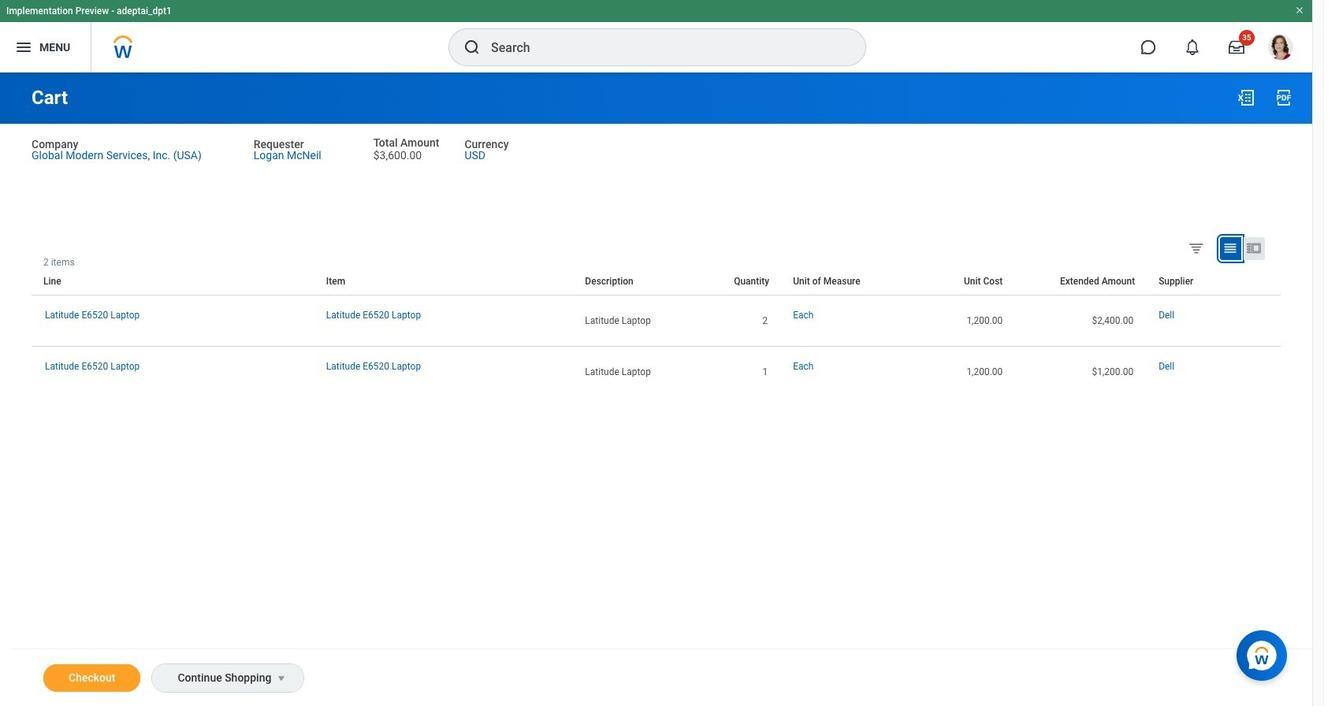 Task type: locate. For each thing, give the bounding box(es) containing it.
banner
[[0, 0, 1313, 73]]

toolbar
[[1269, 257, 1281, 268]]

justify image
[[14, 38, 33, 57]]

profile logan mcneil image
[[1269, 35, 1294, 63]]

export to excel image
[[1237, 88, 1256, 107]]

toggle to list detail view image
[[1246, 240, 1262, 256]]

close environment banner image
[[1295, 6, 1305, 15]]

option group
[[1185, 236, 1277, 263]]

select to filter grid data image
[[1188, 240, 1205, 256]]

notifications large image
[[1185, 39, 1201, 55]]

main content
[[0, 73, 1313, 706]]



Task type: describe. For each thing, give the bounding box(es) containing it.
Toggle to List Detail view radio
[[1244, 237, 1265, 260]]

Toggle to Grid view radio
[[1220, 237, 1242, 260]]

search image
[[463, 38, 482, 57]]

inbox large image
[[1229, 39, 1245, 55]]

toggle to grid view image
[[1223, 240, 1239, 256]]

view printable version (pdf) image
[[1275, 88, 1294, 107]]

caret down image
[[272, 673, 291, 685]]

Search Workday  search field
[[491, 30, 833, 65]]



Task type: vqa. For each thing, say whether or not it's contained in the screenshot.
Toggle to Grid view image
yes



